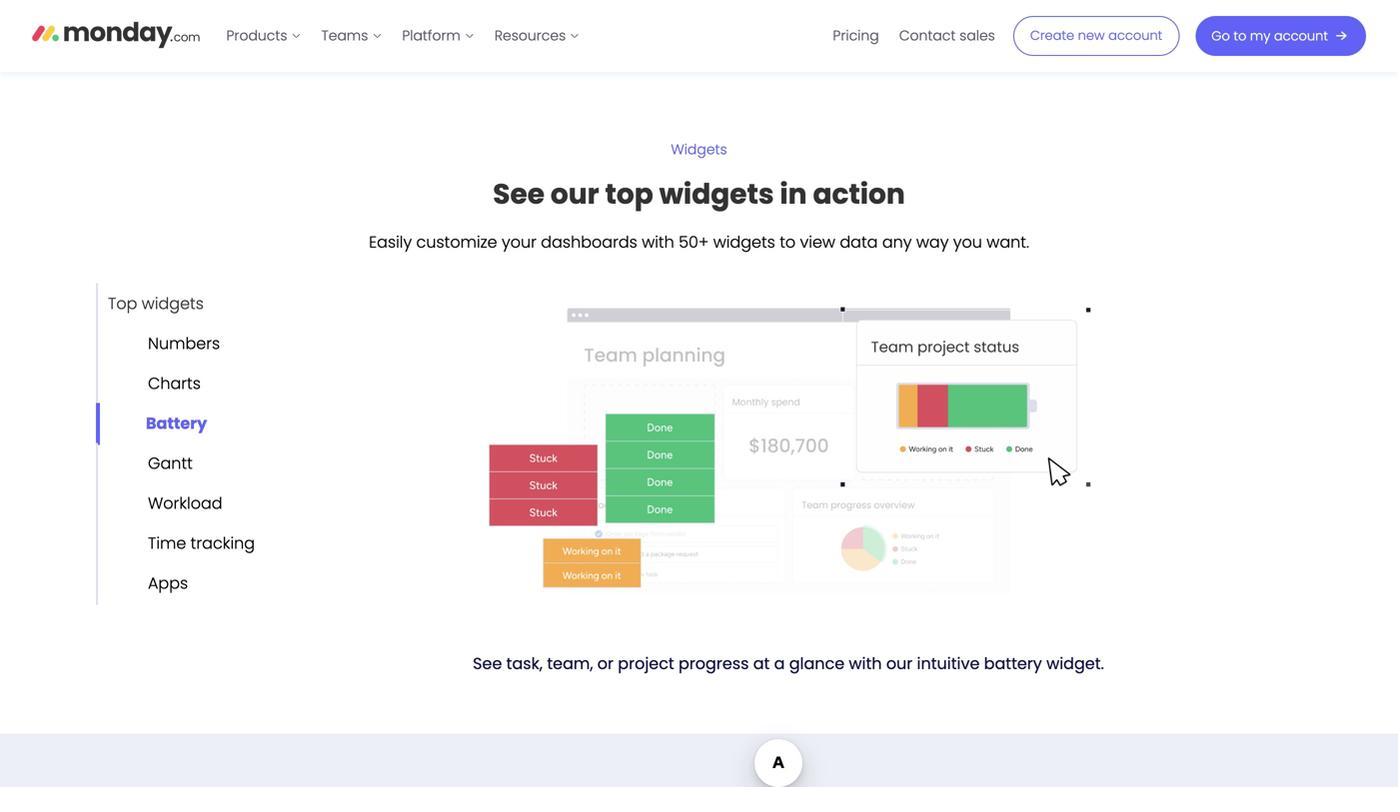 Task type: vqa. For each thing, say whether or not it's contained in the screenshot.
The Data on the right top of page
yes



Task type: describe. For each thing, give the bounding box(es) containing it.
you
[[954, 231, 983, 253]]

resources link
[[485, 20, 590, 52]]

gantt tab
[[96, 443, 193, 485]]

0 vertical spatial widgets
[[660, 174, 774, 214]]

a
[[774, 653, 785, 675]]

charts
[[148, 373, 201, 395]]

want.
[[987, 231, 1030, 253]]

at
[[754, 653, 770, 675]]

my
[[1251, 27, 1271, 45]]

battery
[[146, 413, 207, 435]]

tracking
[[191, 532, 255, 555]]

1 vertical spatial widgets
[[714, 231, 776, 253]]

50+
[[679, 231, 709, 253]]

go to my account button
[[1196, 16, 1367, 56]]

task,
[[507, 653, 543, 675]]

data
[[840, 231, 878, 253]]

any
[[883, 231, 912, 253]]

to inside button
[[1234, 27, 1247, 45]]

or
[[598, 653, 614, 675]]

0 horizontal spatial to
[[780, 231, 796, 253]]

pricing link
[[823, 20, 890, 52]]

battery
[[984, 653, 1043, 675]]

go to my account
[[1212, 27, 1329, 45]]

easily
[[369, 231, 412, 253]]

sales
[[960, 26, 996, 45]]

top
[[108, 293, 137, 315]]

widgets
[[671, 140, 728, 160]]

see for see our top widgets in action
[[493, 174, 545, 214]]

see for see task, team, or project progress at a glance with our intuitive battery widget.
[[473, 653, 502, 675]]

battery image
[[275, 284, 1303, 622]]

widgets inside top widgets tab
[[142, 293, 204, 315]]

team,
[[547, 653, 593, 675]]

platform link
[[392, 20, 485, 52]]

time tracking tab
[[96, 523, 255, 565]]

gantt
[[148, 452, 193, 475]]

view
[[800, 231, 836, 253]]

list containing pricing
[[823, 0, 1006, 72]]

action
[[813, 174, 906, 214]]

charts tab
[[96, 363, 201, 405]]

list containing products
[[216, 0, 590, 72]]

apps
[[148, 572, 188, 595]]

products
[[226, 26, 287, 45]]



Task type: locate. For each thing, give the bounding box(es) containing it.
intuitive
[[917, 653, 980, 675]]

to left view
[[780, 231, 796, 253]]

our left intuitive
[[887, 653, 913, 675]]

0 vertical spatial see
[[493, 174, 545, 214]]

dashboards
[[541, 231, 638, 253]]

top widgets
[[108, 293, 204, 315]]

see task, team, or project progress at a glance with our intuitive battery widget.
[[473, 653, 1105, 675]]

create
[[1031, 27, 1075, 45]]

account right new
[[1109, 27, 1163, 45]]

time
[[148, 532, 186, 555]]

go
[[1212, 27, 1231, 45]]

see
[[493, 174, 545, 214], [473, 653, 502, 675]]

0 horizontal spatial with
[[642, 231, 675, 253]]

products link
[[216, 20, 311, 52]]

account
[[1109, 27, 1163, 45], [1275, 27, 1329, 45]]

workload tab
[[96, 483, 223, 525]]

our
[[551, 174, 599, 214], [887, 653, 913, 675]]

platform
[[402, 26, 461, 45]]

1 vertical spatial to
[[780, 231, 796, 253]]

with right glance
[[849, 653, 882, 675]]

our up "dashboards"
[[551, 174, 599, 214]]

1 horizontal spatial our
[[887, 653, 913, 675]]

your
[[502, 231, 537, 253]]

easily customize your dashboards with 50+ widgets to view data any way you want.
[[369, 231, 1030, 253]]

numbers tab
[[96, 323, 220, 365]]

monday.com logo image
[[32, 13, 200, 55]]

1 vertical spatial our
[[887, 653, 913, 675]]

create new account
[[1031, 27, 1163, 45]]

2 list from the left
[[823, 0, 1006, 72]]

teams link
[[311, 20, 392, 52]]

to right go
[[1234, 27, 1247, 45]]

workload
[[148, 492, 223, 515]]

top
[[605, 174, 654, 214]]

0 horizontal spatial account
[[1109, 27, 1163, 45]]

0 horizontal spatial our
[[551, 174, 599, 214]]

resources
[[495, 26, 566, 45]]

way
[[917, 231, 949, 253]]

numbers
[[148, 333, 220, 355]]

1 horizontal spatial account
[[1275, 27, 1329, 45]]

pricing
[[833, 26, 880, 45]]

account right my at the right of the page
[[1275, 27, 1329, 45]]

contact sales
[[900, 26, 996, 45]]

top widgets tab
[[96, 283, 204, 325]]

time tracking
[[148, 532, 255, 555]]

widget.
[[1047, 653, 1105, 675]]

to
[[1234, 27, 1247, 45], [780, 231, 796, 253]]

0 horizontal spatial list
[[216, 0, 590, 72]]

widgets right 50+ at top
[[714, 231, 776, 253]]

main element
[[216, 0, 1367, 72]]

see up your
[[493, 174, 545, 214]]

1 horizontal spatial with
[[849, 653, 882, 675]]

contact sales button
[[890, 20, 1006, 52]]

contact
[[900, 26, 956, 45]]

widgets up numbers at the top left of page
[[142, 293, 204, 315]]

list
[[216, 0, 590, 72], [823, 0, 1006, 72]]

new
[[1078, 27, 1105, 45]]

glance
[[790, 653, 845, 675]]

project
[[618, 653, 675, 675]]

0 vertical spatial with
[[642, 231, 675, 253]]

1 list from the left
[[216, 0, 590, 72]]

2 vertical spatial widgets
[[142, 293, 204, 315]]

teams
[[321, 26, 368, 45]]

0 vertical spatial to
[[1234, 27, 1247, 45]]

create new account button
[[1014, 16, 1180, 56]]

progress
[[679, 653, 749, 675]]

with left 50+ at top
[[642, 231, 675, 253]]

widgets
[[660, 174, 774, 214], [714, 231, 776, 253], [142, 293, 204, 315]]

1 vertical spatial with
[[849, 653, 882, 675]]

customize
[[416, 231, 498, 253]]

apps tab
[[96, 563, 188, 605]]

1 vertical spatial see
[[473, 653, 502, 675]]

in
[[780, 174, 807, 214]]

see our top widgets in action
[[493, 174, 906, 214]]

battery tab
[[96, 403, 207, 445]]

see left task,
[[473, 653, 502, 675]]

with
[[642, 231, 675, 253], [849, 653, 882, 675]]

0 vertical spatial our
[[551, 174, 599, 214]]

widgets down widgets
[[660, 174, 774, 214]]

1 horizontal spatial list
[[823, 0, 1006, 72]]

1 horizontal spatial to
[[1234, 27, 1247, 45]]



